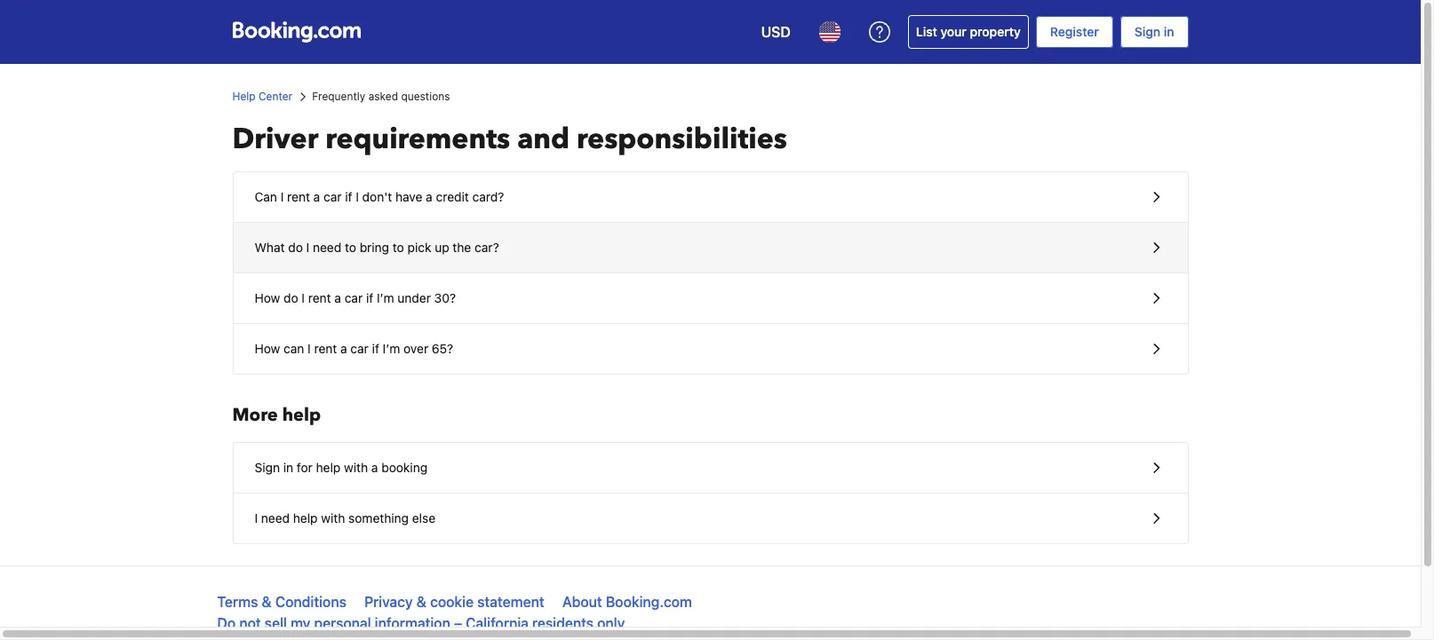 Task type: vqa. For each thing, say whether or not it's contained in the screenshot.
'Communications' BUTTON
no



Task type: locate. For each thing, give the bounding box(es) containing it.
to left bring
[[345, 240, 356, 255]]

about booking.com link
[[562, 595, 692, 611]]

terms
[[217, 595, 258, 611]]

in inside button
[[283, 460, 293, 475]]

the
[[453, 240, 471, 255]]

do for what
[[288, 240, 303, 255]]

can i rent a car if i don't have a credit card?
[[255, 189, 504, 204]]

how inside the how do i rent a car if i'm under 30? button
[[255, 291, 280, 306]]

1 vertical spatial car
[[345, 291, 363, 306]]

2 vertical spatial if
[[372, 341, 379, 356]]

list
[[916, 24, 937, 39]]

california
[[466, 616, 529, 632]]

0 vertical spatial i'm
[[377, 291, 394, 306]]

your
[[941, 24, 967, 39]]

car up how can i rent a car if i'm over 65? at the left of page
[[345, 291, 363, 306]]

0 vertical spatial do
[[288, 240, 303, 255]]

sell
[[265, 616, 287, 632]]

car
[[324, 189, 342, 204], [345, 291, 363, 306], [351, 341, 369, 356]]

help right more
[[282, 403, 321, 427]]

sign
[[1135, 24, 1161, 39], [255, 460, 280, 475]]

rent for can
[[314, 341, 337, 356]]

frequently
[[312, 90, 366, 103]]

sign in
[[1135, 24, 1174, 39]]

sign in for help with a booking button
[[233, 443, 1188, 494]]

rent
[[287, 189, 310, 204], [308, 291, 331, 306], [314, 341, 337, 356]]

sign left for
[[255, 460, 280, 475]]

sign in for help with a booking
[[255, 460, 428, 475]]

0 vertical spatial how
[[255, 291, 280, 306]]

1 how from the top
[[255, 291, 280, 306]]

do inside the how do i rent a car if i'm under 30? button
[[284, 291, 298, 306]]

if for under
[[366, 291, 373, 306]]

to left pick
[[393, 240, 404, 255]]

0 vertical spatial sign
[[1135, 24, 1161, 39]]

2 & from the left
[[417, 595, 427, 611]]

&
[[262, 595, 272, 611], [417, 595, 427, 611]]

sign inside button
[[255, 460, 280, 475]]

how for how do i rent a car if i'm under 30?
[[255, 291, 280, 306]]

car left don't
[[324, 189, 342, 204]]

credit
[[436, 189, 469, 204]]

help
[[282, 403, 321, 427], [316, 460, 341, 475], [293, 511, 318, 526]]

1 & from the left
[[262, 595, 272, 611]]

need left bring
[[313, 240, 341, 255]]

personal
[[314, 616, 371, 632]]

property
[[970, 24, 1021, 39]]

how can i rent a car if i'm over 65? button
[[233, 324, 1188, 374]]

& up do not sell my personal information – california residents only link
[[417, 595, 427, 611]]

0 vertical spatial help
[[282, 403, 321, 427]]

i'm inside how can i rent a car if i'm over 65? button
[[383, 341, 400, 356]]

booking.com
[[606, 595, 692, 611]]

0 horizontal spatial to
[[345, 240, 356, 255]]

i'm inside the how do i rent a car if i'm under 30? button
[[377, 291, 394, 306]]

1 vertical spatial rent
[[308, 291, 331, 306]]

how do i rent a car if i'm under 30?
[[255, 291, 456, 306]]

pick
[[408, 240, 431, 255]]

if for over
[[372, 341, 379, 356]]

do
[[288, 240, 303, 255], [284, 291, 298, 306]]

how do i rent a car if i'm under 30? button
[[233, 274, 1188, 324]]

i'm for over
[[383, 341, 400, 356]]

do for how
[[284, 291, 298, 306]]

0 vertical spatial need
[[313, 240, 341, 255]]

cookie
[[430, 595, 474, 611]]

frequently asked questions
[[312, 90, 450, 103]]

how
[[255, 291, 280, 306], [255, 341, 280, 356]]

1 horizontal spatial to
[[393, 240, 404, 255]]

1 vertical spatial i'm
[[383, 341, 400, 356]]

list your property link
[[908, 15, 1029, 49]]

more
[[232, 403, 278, 427]]

i need help with something else button
[[233, 494, 1188, 544]]

have
[[395, 189, 422, 204]]

in
[[1164, 24, 1174, 39], [283, 460, 293, 475]]

0 horizontal spatial in
[[283, 460, 293, 475]]

do inside what do i need to bring to pick up the car? button
[[288, 240, 303, 255]]

if left over
[[372, 341, 379, 356]]

sign for sign in
[[1135, 24, 1161, 39]]

2 vertical spatial car
[[351, 341, 369, 356]]

need down sign in for help with a booking
[[261, 511, 290, 526]]

driver
[[232, 120, 318, 159]]

1 horizontal spatial in
[[1164, 24, 1174, 39]]

i'm
[[377, 291, 394, 306], [383, 341, 400, 356]]

0 horizontal spatial need
[[261, 511, 290, 526]]

to
[[345, 240, 356, 255], [393, 240, 404, 255]]

if left under
[[366, 291, 373, 306]]

usd
[[761, 24, 791, 40]]

i'm left over
[[383, 341, 400, 356]]

how down what
[[255, 291, 280, 306]]

what do i need to bring to pick up the car? button
[[233, 223, 1188, 274]]

if
[[345, 189, 352, 204], [366, 291, 373, 306], [372, 341, 379, 356]]

conditions
[[275, 595, 346, 611]]

do right what
[[288, 240, 303, 255]]

about
[[562, 595, 602, 611]]

if left don't
[[345, 189, 352, 204]]

list your property
[[916, 24, 1021, 39]]

do up can
[[284, 291, 298, 306]]

help center
[[232, 90, 292, 103]]

2 vertical spatial rent
[[314, 341, 337, 356]]

2 vertical spatial help
[[293, 511, 318, 526]]

1 vertical spatial with
[[321, 511, 345, 526]]

bring
[[360, 240, 389, 255]]

0 vertical spatial with
[[344, 460, 368, 475]]

1 vertical spatial do
[[284, 291, 298, 306]]

1 vertical spatial in
[[283, 460, 293, 475]]

1 vertical spatial sign
[[255, 460, 280, 475]]

1 vertical spatial help
[[316, 460, 341, 475]]

0 horizontal spatial &
[[262, 595, 272, 611]]

1 vertical spatial how
[[255, 341, 280, 356]]

how inside how can i rent a car if i'm over 65? button
[[255, 341, 280, 356]]

with left booking
[[344, 460, 368, 475]]

1 vertical spatial if
[[366, 291, 373, 306]]

something
[[348, 511, 409, 526]]

booking.com online hotel reservations image
[[232, 21, 360, 43]]

a
[[313, 189, 320, 204], [426, 189, 433, 204], [334, 291, 341, 306], [340, 341, 347, 356], [371, 460, 378, 475]]

2 how from the top
[[255, 341, 280, 356]]

0 vertical spatial in
[[1164, 24, 1174, 39]]

1 horizontal spatial need
[[313, 240, 341, 255]]

need
[[313, 240, 341, 255], [261, 511, 290, 526]]

help right for
[[316, 460, 341, 475]]

1 horizontal spatial &
[[417, 595, 427, 611]]

car down "how do i rent a car if i'm under 30?"
[[351, 341, 369, 356]]

how left can
[[255, 341, 280, 356]]

driver requirements and responsibilities
[[232, 120, 787, 159]]

help down for
[[293, 511, 318, 526]]

don't
[[362, 189, 392, 204]]

1 horizontal spatial sign
[[1135, 24, 1161, 39]]

0 horizontal spatial sign
[[255, 460, 280, 475]]

and
[[517, 120, 570, 159]]

rent for do
[[308, 291, 331, 306]]

privacy
[[364, 595, 413, 611]]

not
[[239, 616, 261, 632]]

i'm left under
[[377, 291, 394, 306]]

& up sell
[[262, 595, 272, 611]]

i
[[281, 189, 284, 204], [356, 189, 359, 204], [306, 240, 309, 255], [302, 291, 305, 306], [308, 341, 311, 356], [255, 511, 258, 526]]

with
[[344, 460, 368, 475], [321, 511, 345, 526]]

0 vertical spatial car
[[324, 189, 342, 204]]

residents
[[532, 616, 594, 632]]

sign right "register"
[[1135, 24, 1161, 39]]

with left something
[[321, 511, 345, 526]]



Task type: describe. For each thing, give the bounding box(es) containing it.
what do i need to bring to pick up the car?
[[255, 240, 499, 255]]

–
[[454, 616, 462, 632]]

usd button
[[751, 11, 801, 53]]

asked
[[369, 90, 398, 103]]

card?
[[472, 189, 504, 204]]

responsibilities
[[577, 120, 787, 159]]

sign in for help with a booking link
[[233, 443, 1188, 493]]

terms & conditions
[[217, 595, 346, 611]]

2 to from the left
[[393, 240, 404, 255]]

booking
[[381, 460, 428, 475]]

sign in link
[[1120, 16, 1189, 48]]

can
[[284, 341, 304, 356]]

& for privacy
[[417, 595, 427, 611]]

i'm for under
[[377, 291, 394, 306]]

in for sign in for help with a booking
[[283, 460, 293, 475]]

what
[[255, 240, 285, 255]]

my
[[291, 616, 311, 632]]

center
[[259, 90, 292, 103]]

in for sign in
[[1164, 24, 1174, 39]]

information
[[375, 616, 450, 632]]

else
[[412, 511, 436, 526]]

car for do
[[345, 291, 363, 306]]

30?
[[434, 291, 456, 306]]

1 to from the left
[[345, 240, 356, 255]]

over
[[404, 341, 428, 356]]

help center button
[[232, 89, 292, 105]]

register link
[[1036, 16, 1113, 48]]

car for can
[[351, 341, 369, 356]]

sign for sign in for help with a booking
[[255, 460, 280, 475]]

questions
[[401, 90, 450, 103]]

register
[[1050, 24, 1099, 39]]

privacy & cookie statement link
[[364, 595, 544, 611]]

more help
[[232, 403, 321, 427]]

up
[[435, 240, 449, 255]]

privacy & cookie statement
[[364, 595, 544, 611]]

help
[[232, 90, 256, 103]]

i need help with something else
[[255, 511, 436, 526]]

do
[[217, 616, 236, 632]]

how for how can i rent a car if i'm over 65?
[[255, 341, 280, 356]]

only
[[597, 616, 625, 632]]

& for terms
[[262, 595, 272, 611]]

car?
[[475, 240, 499, 255]]

1 vertical spatial need
[[261, 511, 290, 526]]

0 vertical spatial if
[[345, 189, 352, 204]]

requirements
[[326, 120, 510, 159]]

can
[[255, 189, 277, 204]]

do not sell my personal information – california residents only link
[[217, 616, 625, 632]]

can i rent a car if i don't have a credit card? button
[[233, 172, 1188, 223]]

under
[[398, 291, 431, 306]]

statement
[[477, 595, 544, 611]]

0 vertical spatial rent
[[287, 189, 310, 204]]

about booking.com do not sell my personal information – california residents only
[[217, 595, 692, 632]]

for
[[297, 460, 313, 475]]

65?
[[432, 341, 453, 356]]

terms & conditions link
[[217, 595, 346, 611]]

how can i rent a car if i'm over 65?
[[255, 341, 453, 356]]



